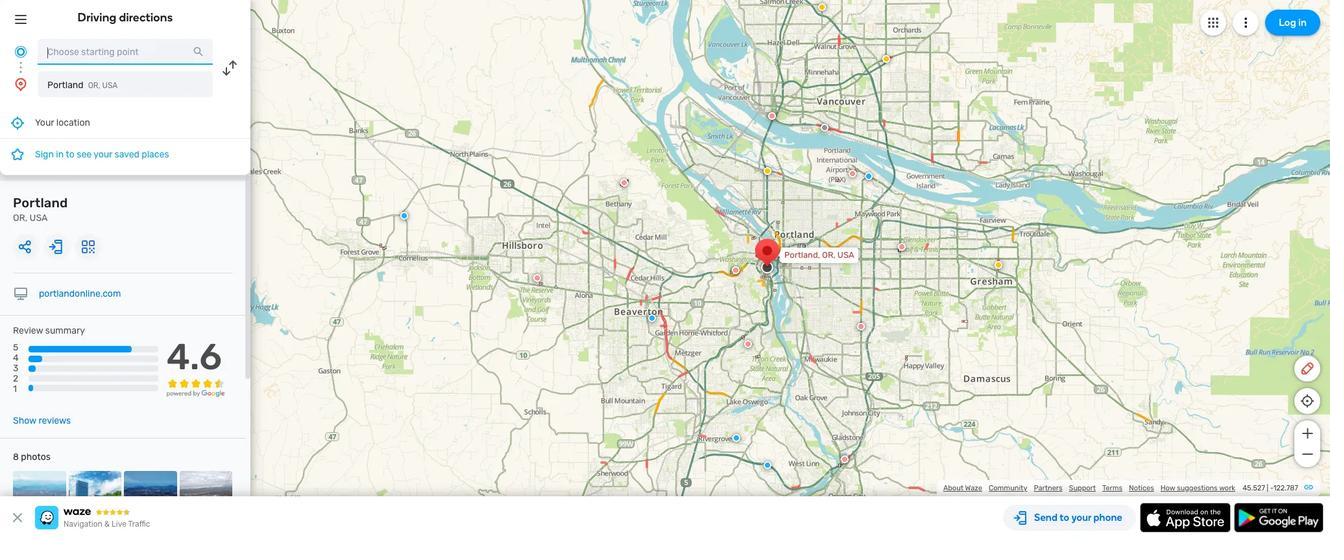 Task type: locate. For each thing, give the bounding box(es) containing it.
5 4 3 2 1
[[13, 343, 19, 395]]

122.787
[[1274, 485, 1298, 493]]

about
[[943, 485, 964, 493]]

summary
[[45, 326, 85, 337]]

1 horizontal spatial hazard image
[[818, 3, 826, 11]]

reviews
[[39, 416, 71, 427]]

2 horizontal spatial hazard image
[[882, 55, 890, 63]]

link image
[[1304, 483, 1314, 493]]

or, down star icon
[[13, 213, 27, 224]]

1 horizontal spatial or,
[[88, 81, 100, 90]]

portland or, usa down choose starting point text box
[[47, 80, 118, 91]]

portland right location icon
[[47, 80, 84, 91]]

1 horizontal spatial police image
[[648, 315, 656, 322]]

1 vertical spatial or,
[[13, 213, 27, 224]]

0 vertical spatial usa
[[102, 81, 118, 90]]

portland,
[[784, 250, 820, 260]]

portland
[[47, 80, 84, 91], [13, 195, 68, 211]]

navigation & live traffic
[[64, 520, 150, 529]]

0 vertical spatial police image
[[400, 212, 408, 220]]

0 horizontal spatial hazard image
[[764, 167, 772, 175]]

2 vertical spatial or,
[[822, 250, 836, 260]]

community
[[989, 485, 1027, 493]]

driving directions
[[78, 10, 173, 25]]

or, right the portland,
[[822, 250, 836, 260]]

-
[[1270, 485, 1274, 493]]

hazard image
[[818, 3, 826, 11], [882, 55, 890, 63], [764, 167, 772, 175]]

about waze community partners support terms notices how suggestions work
[[943, 485, 1235, 493]]

8
[[13, 452, 19, 463]]

how suggestions work link
[[1161, 485, 1235, 493]]

45.527
[[1243, 485, 1265, 493]]

portland down star icon
[[13, 195, 68, 211]]

usa
[[102, 81, 118, 90], [30, 213, 48, 224], [838, 250, 854, 260]]

portlandonline.com link
[[39, 289, 121, 300]]

police image
[[400, 212, 408, 220], [648, 315, 656, 322]]

1 vertical spatial hazard image
[[882, 55, 890, 63]]

road closed image
[[768, 112, 776, 120], [732, 267, 740, 274], [533, 274, 541, 282], [857, 323, 865, 331], [841, 456, 849, 464]]

location image
[[13, 77, 29, 92]]

0 vertical spatial portland
[[47, 80, 84, 91]]

portland or, usa
[[47, 80, 118, 91], [13, 195, 68, 224]]

show reviews
[[13, 416, 71, 427]]

1 vertical spatial police image
[[648, 315, 656, 322]]

4
[[13, 353, 19, 364]]

x image
[[10, 511, 25, 526]]

list box
[[0, 108, 250, 175]]

review summary
[[13, 326, 85, 337]]

partners
[[1034, 485, 1063, 493]]

1 vertical spatial usa
[[30, 213, 48, 224]]

show
[[13, 416, 36, 427]]

1 vertical spatial police image
[[733, 435, 740, 443]]

current location image
[[13, 44, 29, 60]]

portland, or, usa
[[784, 250, 854, 260]]

police image
[[865, 173, 873, 180], [733, 435, 740, 443], [764, 462, 772, 470]]

image 1 of portland, portland image
[[13, 472, 66, 525]]

road closed image
[[849, 170, 857, 178], [620, 179, 628, 187], [898, 243, 906, 251], [744, 341, 752, 348]]

accident image
[[821, 124, 829, 132]]

2 vertical spatial usa
[[838, 250, 854, 260]]

or,
[[88, 81, 100, 90], [13, 213, 27, 224], [822, 250, 836, 260]]

5
[[13, 343, 18, 354]]

hazard image
[[995, 261, 1003, 269]]

image 2 of portland, portland image
[[68, 472, 121, 525]]

2 horizontal spatial police image
[[865, 173, 873, 180]]

0 horizontal spatial or,
[[13, 213, 27, 224]]

4.6
[[166, 336, 222, 379]]

partners link
[[1034, 485, 1063, 493]]

zoom in image
[[1299, 426, 1316, 442]]

8 photos
[[13, 452, 50, 463]]

suggestions
[[1177, 485, 1218, 493]]

portland or, usa down star icon
[[13, 195, 68, 224]]

or, down choose starting point text box
[[88, 81, 100, 90]]

1 horizontal spatial police image
[[764, 462, 772, 470]]

0 vertical spatial or,
[[88, 81, 100, 90]]

1
[[13, 384, 17, 395]]



Task type: vqa. For each thing, say whether or not it's contained in the screenshot.
THE ×
no



Task type: describe. For each thing, give the bounding box(es) containing it.
portlandonline.com
[[39, 289, 121, 300]]

|
[[1267, 485, 1269, 493]]

photos
[[21, 452, 50, 463]]

computer image
[[13, 287, 29, 302]]

how
[[1161, 485, 1175, 493]]

0 horizontal spatial police image
[[400, 212, 408, 220]]

navigation
[[64, 520, 102, 529]]

3
[[13, 364, 18, 375]]

star image
[[10, 147, 25, 162]]

0 vertical spatial portland or, usa
[[47, 80, 118, 91]]

1 vertical spatial portland or, usa
[[13, 195, 68, 224]]

directions
[[119, 10, 173, 25]]

1 horizontal spatial usa
[[102, 81, 118, 90]]

pencil image
[[1300, 361, 1315, 377]]

Choose starting point text field
[[38, 39, 213, 65]]

&
[[104, 520, 110, 529]]

notices
[[1129, 485, 1154, 493]]

1 vertical spatial portland
[[13, 195, 68, 211]]

support
[[1069, 485, 1096, 493]]

recenter image
[[10, 115, 25, 131]]

2 horizontal spatial usa
[[838, 250, 854, 260]]

2 vertical spatial police image
[[764, 462, 772, 470]]

2
[[13, 374, 18, 385]]

45.527 | -122.787
[[1243, 485, 1298, 493]]

terms
[[1102, 485, 1123, 493]]

community link
[[989, 485, 1027, 493]]

about waze link
[[943, 485, 982, 493]]

support link
[[1069, 485, 1096, 493]]

waze
[[965, 485, 982, 493]]

zoom out image
[[1299, 447, 1316, 463]]

review
[[13, 326, 43, 337]]

terms link
[[1102, 485, 1123, 493]]

2 horizontal spatial or,
[[822, 250, 836, 260]]

0 vertical spatial hazard image
[[818, 3, 826, 11]]

work
[[1219, 485, 1235, 493]]

0 vertical spatial police image
[[865, 173, 873, 180]]

0 horizontal spatial police image
[[733, 435, 740, 443]]

0 horizontal spatial usa
[[30, 213, 48, 224]]

2 vertical spatial hazard image
[[764, 167, 772, 175]]

live
[[112, 520, 126, 529]]

driving
[[78, 10, 116, 25]]

notices link
[[1129, 485, 1154, 493]]

traffic
[[128, 520, 150, 529]]

image 3 of portland, portland image
[[124, 472, 177, 525]]

image 4 of portland, portland image
[[179, 472, 232, 525]]



